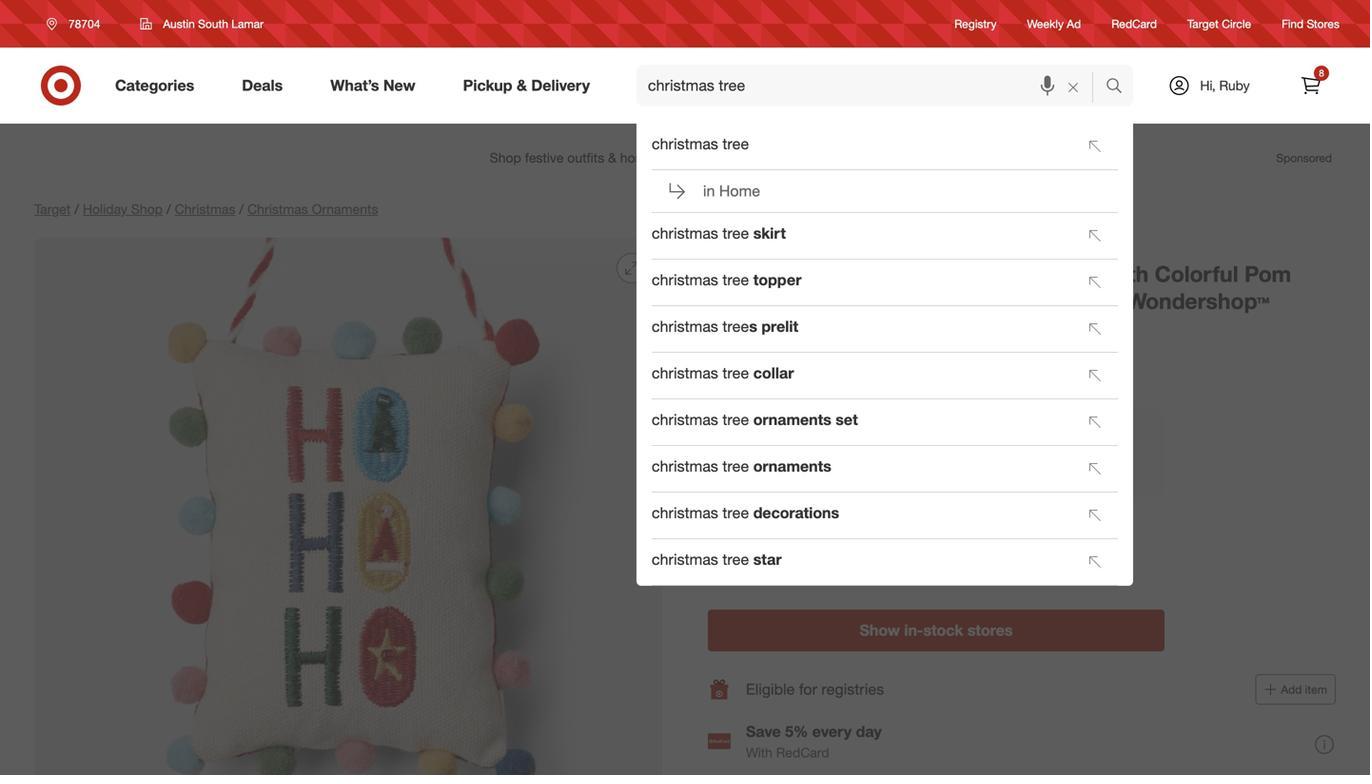 Task type: locate. For each thing, give the bounding box(es) containing it.
available inside shipping not available
[[1053, 470, 1097, 485]]

1 vertical spatial austin
[[829, 516, 872, 534]]

1 horizontal spatial shop
[[708, 239, 740, 256]]

1 vertical spatial shop
[[708, 239, 740, 256]]

/ right christmas link
[[239, 201, 244, 217]]

1 horizontal spatial christmas
[[247, 201, 308, 217]]

9 christmas from the top
[[652, 551, 718, 569]]

christmas for christmas tree collar
[[652, 364, 718, 383]]

0 horizontal spatial lamar
[[232, 17, 264, 31]]

available
[[708, 545, 773, 564]]

lamar up inside
[[921, 516, 963, 534]]

7 christmas from the top
[[652, 457, 718, 476]]

0 vertical spatial austin
[[163, 17, 195, 31]]

4 tree from the top
[[723, 317, 749, 336]]

christmas ornaments link
[[247, 201, 378, 217]]

ornaments
[[754, 411, 832, 429], [754, 457, 832, 476]]

available near you ready within 2 hours for pickup inside the store
[[708, 545, 1032, 585]]

austin
[[163, 17, 195, 31], [829, 516, 872, 534]]

tree for ornaments set
[[723, 411, 749, 429]]

1 vertical spatial target
[[34, 201, 71, 217]]

hi,
[[1200, 77, 1216, 94]]

tree for collar
[[723, 364, 749, 383]]

add
[[1281, 683, 1302, 697]]

ornaments for ornaments
[[754, 457, 832, 476]]

0 horizontal spatial pickup
[[463, 76, 513, 95]]

available for shipping
[[1053, 470, 1097, 485]]

5 tree from the top
[[723, 364, 749, 383]]

south up the available near you ready within 2 hours for pickup inside the store
[[876, 516, 916, 534]]

'ho
[[919, 261, 955, 287]]

christmas down the poms
[[652, 317, 718, 336]]

christmas down christmas tree skirt
[[652, 271, 718, 289]]

christmas down "embroidered"
[[773, 288, 880, 315]]

at
[[812, 516, 825, 534]]

0 vertical spatial lamar
[[232, 17, 264, 31]]

2 horizontal spatial /
[[239, 201, 244, 217]]

austin south lamar button
[[128, 7, 276, 41]]

skirt
[[754, 224, 786, 243]]

not
[[720, 469, 739, 484], [1031, 470, 1049, 485]]

1 vertical spatial for
[[799, 680, 817, 699]]

registry link
[[955, 16, 997, 32]]

1 christmas from the top
[[652, 135, 718, 153]]

austin south lamar
[[163, 17, 264, 31]]

christmas
[[652, 135, 718, 153], [652, 224, 718, 243], [652, 271, 718, 289], [652, 317, 718, 336], [652, 364, 718, 383], [652, 411, 718, 429], [652, 457, 718, 476], [652, 504, 718, 522], [652, 551, 718, 569]]

shop all wondershop fabric embroidered 'ho ho ho' pillow with colorful pom poms christmas tree ornament white - wondershop™
[[708, 239, 1292, 315]]

purchased
[[746, 376, 810, 393]]

stock
[[924, 621, 964, 640]]

/ left christmas link
[[167, 201, 171, 217]]

0 vertical spatial redcard
[[1112, 17, 1157, 31]]

ruby
[[1220, 77, 1250, 94]]

pickup not available
[[720, 447, 786, 484]]

white
[[1046, 288, 1106, 315]]

tree up "home"
[[723, 135, 749, 153]]

austin inside dropdown button
[[163, 17, 195, 31]]

ornaments up decorations
[[754, 457, 832, 476]]

1 tree from the top
[[723, 135, 749, 153]]

redcard inside save 5% every day with redcard
[[776, 745, 830, 761]]

1 horizontal spatial available
[[1053, 470, 1097, 485]]

0 vertical spatial ornaments
[[754, 411, 832, 429]]

tree down the poms
[[723, 317, 749, 336]]

target / holiday shop / christmas / christmas ornaments
[[34, 201, 378, 217]]

2 tree from the top
[[723, 224, 749, 243]]

0 horizontal spatial austin
[[163, 17, 195, 31]]

tree left collar
[[723, 364, 749, 383]]

christmas tree ornaments
[[652, 457, 832, 476]]

with
[[1105, 261, 1149, 287]]

christmas tree skirt
[[652, 224, 786, 243]]

christmas tree topper
[[652, 271, 802, 289]]

tree left star
[[723, 551, 749, 569]]

deals
[[242, 76, 283, 95]]

8 christmas from the top
[[652, 504, 718, 522]]

target left the circle at the right top
[[1188, 17, 1219, 31]]

not for pickup
[[720, 469, 739, 484]]

christmas tree ornaments set
[[652, 411, 858, 429]]

christmas inside shop all wondershop fabric embroidered 'ho ho ho' pillow with colorful pom poms christmas tree ornament white - wondershop™
[[773, 288, 880, 315]]

christmas for christmas tree ornaments set
[[652, 411, 718, 429]]

3 tree from the top
[[723, 271, 749, 289]]

9
[[798, 320, 805, 337]]

0 vertical spatial for
[[855, 567, 873, 585]]

for right hours
[[855, 567, 873, 585]]

colorful
[[1155, 261, 1239, 287]]

wondershop
[[760, 239, 836, 256]]

1 vertical spatial ornaments
[[754, 457, 832, 476]]

pickup inside pickup not available
[[720, 447, 770, 466]]

stores
[[1307, 17, 1340, 31]]

9 tree from the top
[[723, 551, 749, 569]]

0 vertical spatial shop
[[131, 201, 163, 217]]

fabric embroidered &#39;ho ho ho&#39; pillow with colorful pom poms christmas tree ornament white - wondershop&#8482;, 1 of 6 image
[[34, 238, 662, 776]]

categories link
[[99, 65, 218, 107]]

2
[[800, 567, 808, 585]]

What can we help you find? suggestions appear below search field
[[637, 65, 1111, 107]]

pickup & delivery
[[463, 76, 590, 95]]

0 vertical spatial south
[[198, 17, 228, 31]]

stores
[[968, 621, 1013, 640]]

tree left skirt
[[723, 224, 749, 243]]

0 horizontal spatial shop
[[131, 201, 163, 217]]

0 horizontal spatial south
[[198, 17, 228, 31]]

3 christmas from the top
[[652, 271, 718, 289]]

registry
[[955, 17, 997, 31]]

0 horizontal spatial redcard
[[776, 745, 830, 761]]

0 vertical spatial pickup
[[463, 76, 513, 95]]

not up christmas tree decorations
[[720, 469, 739, 484]]

sold
[[779, 516, 808, 534]]

christmas left ornaments
[[247, 201, 308, 217]]

tree up available at the bottom of the page
[[723, 504, 749, 522]]

1 vertical spatial redcard
[[776, 745, 830, 761]]

pickup down christmas tree ornaments set
[[720, 447, 770, 466]]

2 horizontal spatial christmas
[[773, 288, 880, 315]]

0 vertical spatial target
[[1188, 17, 1219, 31]]

1 horizontal spatial /
[[167, 201, 171, 217]]

available down 'shipping'
[[1053, 470, 1097, 485]]

austin up categories link
[[163, 17, 195, 31]]

0 horizontal spatial /
[[74, 201, 79, 217]]

1 horizontal spatial target
[[1188, 17, 1219, 31]]

christmas up "in"
[[652, 135, 718, 153]]

hi, ruby
[[1200, 77, 1250, 94]]

1 ornaments from the top
[[754, 411, 832, 429]]

shop
[[131, 201, 163, 217], [708, 239, 740, 256]]

0 horizontal spatial christmas
[[175, 201, 235, 217]]

christmas down no
[[652, 551, 718, 569]]

4 christmas from the top
[[652, 317, 718, 336]]

target left holiday
[[34, 201, 71, 217]]

0 horizontal spatial for
[[799, 680, 817, 699]]

home
[[719, 182, 760, 200]]

pillow
[[1037, 261, 1099, 287]]

1 horizontal spatial redcard
[[1112, 17, 1157, 31]]

1 vertical spatial lamar
[[921, 516, 963, 534]]

ornaments down purchased
[[754, 411, 832, 429]]

not down 'shipping'
[[1031, 470, 1049, 485]]

tree for ornaments
[[723, 457, 749, 476]]

christmas down christmas tree s prelit
[[652, 364, 718, 383]]

not inside shipping not available
[[1031, 470, 1049, 485]]

in home link
[[652, 170, 1118, 212]]

delivery
[[531, 76, 590, 95]]

tree down all
[[723, 271, 749, 289]]

find
[[1282, 17, 1304, 31]]

2 ornaments from the top
[[754, 457, 832, 476]]

2 christmas from the top
[[652, 224, 718, 243]]

redcard down "5%"
[[776, 745, 830, 761]]

1 horizontal spatial for
[[855, 567, 873, 585]]

christmas up christmas tree star
[[652, 504, 718, 522]]

for right eligible
[[799, 680, 817, 699]]

prelit
[[762, 317, 799, 336]]

tree down when
[[723, 411, 749, 429]]

shop right holiday
[[131, 201, 163, 217]]

christmas down "in"
[[652, 224, 718, 243]]

/ right target link
[[74, 201, 79, 217]]

holiday
[[83, 201, 127, 217]]

8 tree from the top
[[723, 504, 749, 522]]

1 horizontal spatial not
[[1031, 470, 1049, 485]]

1 vertical spatial pickup
[[720, 447, 770, 466]]

lamar inside dropdown button
[[232, 17, 264, 31]]

0 horizontal spatial not
[[720, 469, 739, 484]]

available up christmas tree decorations
[[742, 469, 786, 484]]

redcard right ad
[[1112, 17, 1157, 31]]

ornament
[[936, 288, 1040, 315]]

search button
[[1097, 65, 1143, 110]]

target for target / holiday shop / christmas / christmas ornaments
[[34, 201, 71, 217]]

shop left all
[[708, 239, 740, 256]]

pickup left & at left
[[463, 76, 513, 95]]

christmas right holiday shop link
[[175, 201, 235, 217]]

austin right at
[[829, 516, 872, 534]]

set
[[836, 411, 858, 429]]

christmas down when
[[652, 411, 718, 429]]

1 horizontal spatial pickup
[[720, 447, 770, 466]]

0 horizontal spatial available
[[742, 469, 786, 484]]

ho'
[[996, 261, 1031, 287]]

decorations
[[754, 504, 839, 522]]

/
[[74, 201, 79, 217], [167, 201, 171, 217], [239, 201, 244, 217]]

ready
[[708, 567, 751, 585]]

christmas up no
[[652, 457, 718, 476]]

in
[[703, 182, 715, 200]]

0 horizontal spatial target
[[34, 201, 71, 217]]

not inside pickup not available
[[720, 469, 739, 484]]

south up deals link
[[198, 17, 228, 31]]

5 christmas from the top
[[652, 364, 718, 383]]

1 horizontal spatial south
[[876, 516, 916, 534]]

target circle
[[1188, 17, 1252, 31]]

pickup for &
[[463, 76, 513, 95]]

7 tree from the top
[[723, 457, 749, 476]]

tree up christmas tree decorations
[[723, 457, 749, 476]]

s
[[749, 317, 757, 336]]

6 christmas from the top
[[652, 411, 718, 429]]

6 tree from the top
[[723, 411, 749, 429]]

show
[[860, 621, 900, 640]]

lamar up deals
[[232, 17, 264, 31]]

tree for skirt
[[723, 224, 749, 243]]

available inside pickup not available
[[742, 469, 786, 484]]

for inside the available near you ready within 2 hours for pickup inside the store
[[855, 567, 873, 585]]

redcard
[[1112, 17, 1157, 31], [776, 745, 830, 761]]

1 vertical spatial south
[[876, 516, 916, 534]]

1 horizontal spatial austin
[[829, 516, 872, 534]]



Task type: describe. For each thing, give the bounding box(es) containing it.
target circle link
[[1188, 16, 1252, 32]]

-
[[1112, 288, 1121, 315]]

shop inside shop all wondershop fabric embroidered 'ho ho ho' pillow with colorful pom poms christmas tree ornament white - wondershop™
[[708, 239, 740, 256]]

tree for topper
[[723, 271, 749, 289]]

ho
[[961, 261, 990, 287]]

search
[[1097, 78, 1143, 97]]

tree for s prelit
[[723, 317, 749, 336]]

topper
[[754, 271, 802, 289]]

online
[[813, 376, 849, 393]]

no
[[708, 516, 728, 534]]

christmas tree link
[[652, 126, 1073, 167]]

every
[[813, 723, 852, 741]]

christmas for christmas tree decorations
[[652, 504, 718, 522]]

christmas tree s prelit
[[652, 317, 799, 336]]

8 link
[[1290, 65, 1332, 107]]

poms
[[708, 288, 767, 315]]

save 5% every day with redcard
[[746, 723, 882, 761]]

what's
[[330, 76, 379, 95]]

categories
[[115, 76, 194, 95]]

new
[[383, 76, 416, 95]]

shipping not available
[[1031, 448, 1097, 485]]

christmas link
[[175, 201, 235, 217]]

weekly
[[1027, 17, 1064, 31]]

save
[[746, 723, 781, 741]]

add item button
[[1256, 675, 1336, 705]]

fabric
[[708, 261, 773, 287]]

near
[[777, 545, 810, 564]]

pickup for not
[[720, 447, 770, 466]]

eligible
[[746, 680, 795, 699]]

1 / from the left
[[74, 201, 79, 217]]

inside
[[927, 567, 968, 585]]

south inside austin south lamar dropdown button
[[198, 17, 228, 31]]

christmas for christmas tree ornaments
[[652, 457, 718, 476]]

within
[[756, 567, 796, 585]]

eligible for registries
[[746, 680, 884, 699]]

item
[[1305, 683, 1328, 697]]

tree
[[886, 288, 930, 315]]

the
[[972, 567, 994, 585]]

1 horizontal spatial lamar
[[921, 516, 963, 534]]

you
[[814, 545, 840, 564]]

3 / from the left
[[239, 201, 244, 217]]

advertisement region
[[19, 135, 1351, 181]]

tree for star
[[723, 551, 749, 569]]

target link
[[34, 201, 71, 217]]

78704 button
[[34, 7, 120, 41]]

$3.00
[[708, 344, 761, 371]]

ornaments for ornaments set
[[754, 411, 832, 429]]

5%
[[785, 723, 808, 741]]

austin south lamar button
[[829, 514, 963, 536]]

available for pickup
[[742, 469, 786, 484]]

wondershop™
[[1127, 288, 1270, 315]]

not for shipping
[[1031, 470, 1049, 485]]

hours
[[813, 567, 851, 585]]

registries
[[822, 680, 884, 699]]

christmas for christmas tree topper
[[652, 271, 718, 289]]

9 link
[[708, 319, 824, 341]]

longer
[[732, 516, 775, 534]]

christmas for christmas tree skirt
[[652, 224, 718, 243]]

store
[[998, 567, 1032, 585]]

christmas for christmas tree
[[652, 135, 718, 153]]

day
[[856, 723, 882, 741]]

pickup & delivery link
[[447, 65, 614, 107]]

tree for decorations
[[723, 504, 749, 522]]

christmas for christmas tree s prelit
[[652, 317, 718, 336]]

weekly ad link
[[1027, 16, 1081, 32]]

with
[[746, 745, 773, 761]]

2 / from the left
[[167, 201, 171, 217]]

pom
[[1245, 261, 1292, 287]]

pickup
[[878, 567, 923, 585]]

ad
[[1067, 17, 1081, 31]]

shipping
[[1031, 448, 1095, 467]]

what's new
[[330, 76, 416, 95]]

show in-stock stores button
[[708, 610, 1165, 652]]

christmas for christmas tree star
[[652, 551, 718, 569]]

8
[[1319, 67, 1325, 79]]

when
[[708, 376, 743, 393]]

circle
[[1222, 17, 1252, 31]]

redcard link
[[1112, 16, 1157, 32]]

find stores
[[1282, 17, 1340, 31]]

tree inside christmas tree link
[[723, 135, 749, 153]]

what's new link
[[314, 65, 439, 107]]

$3.00 when purchased online
[[708, 344, 849, 393]]

weekly ad
[[1027, 17, 1081, 31]]

show in-stock stores
[[860, 621, 1013, 640]]

star
[[754, 551, 782, 569]]

christmas tree star
[[652, 551, 782, 569]]

embroidered
[[779, 261, 913, 287]]

find stores link
[[1282, 16, 1340, 32]]

target for target circle
[[1188, 17, 1219, 31]]

deals link
[[226, 65, 307, 107]]

christmas tree collar
[[652, 364, 794, 383]]

collar
[[754, 364, 794, 383]]

in-
[[904, 621, 924, 640]]



Task type: vqa. For each thing, say whether or not it's contained in the screenshot.
THE WHAT'S
yes



